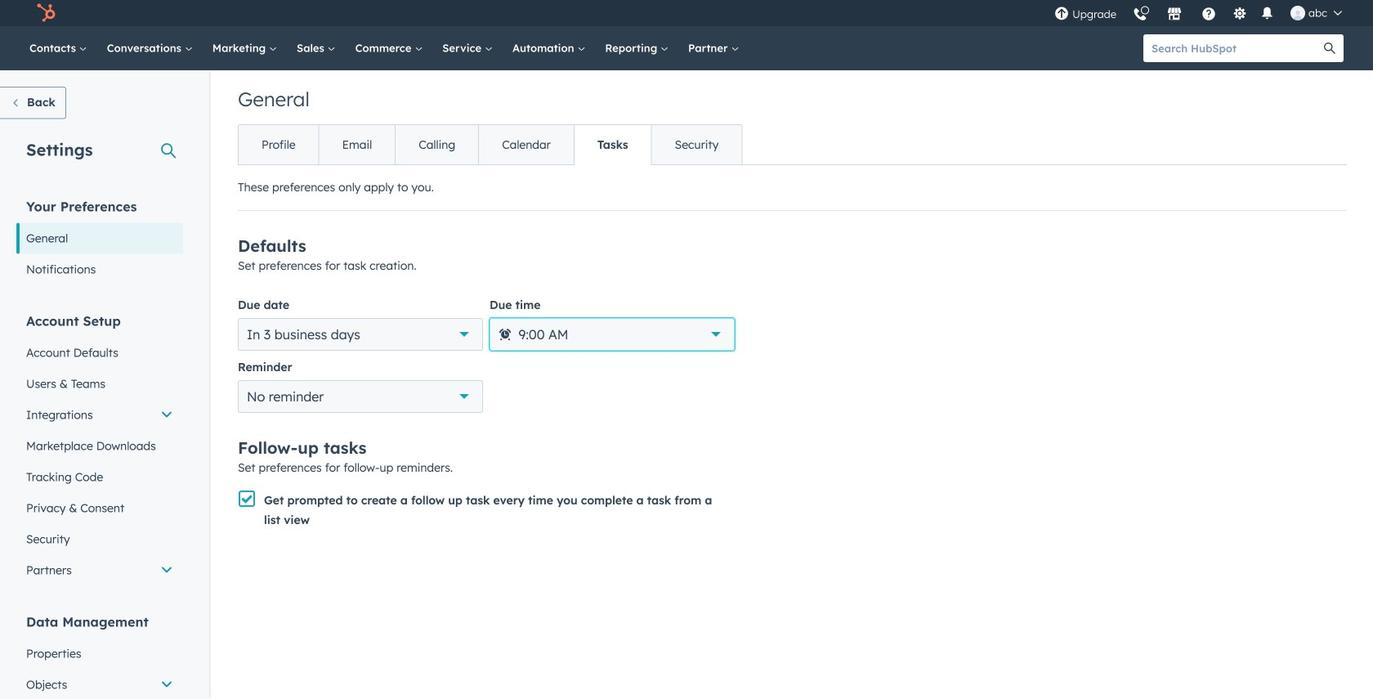Task type: describe. For each thing, give the bounding box(es) containing it.
Search HubSpot search field
[[1144, 34, 1317, 62]]

data management element
[[16, 613, 183, 699]]

account setup element
[[16, 312, 183, 586]]



Task type: vqa. For each thing, say whether or not it's contained in the screenshot.
Account Setup element
yes



Task type: locate. For each thing, give the bounding box(es) containing it.
your preferences element
[[16, 197, 183, 285]]

gary orlando image
[[1291, 6, 1306, 20]]

marketplaces image
[[1168, 7, 1183, 22]]

menu
[[1047, 0, 1354, 26]]

navigation
[[238, 124, 743, 165]]



